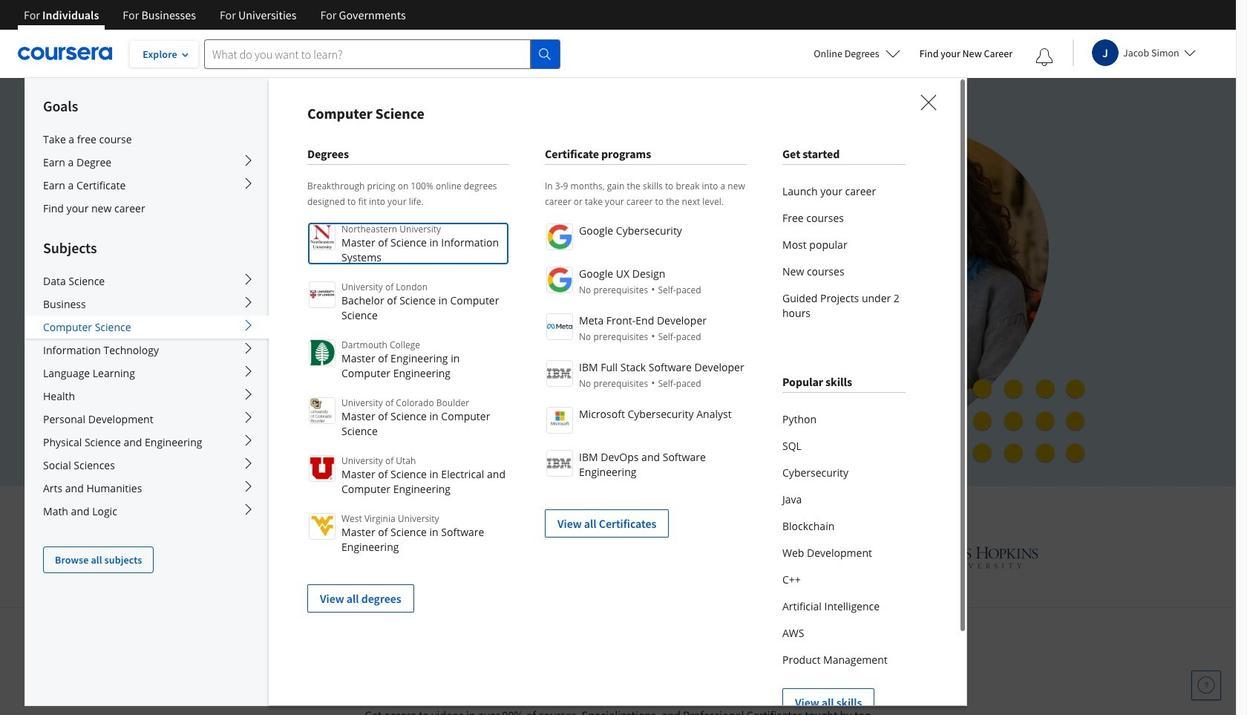 Task type: describe. For each thing, give the bounding box(es) containing it.
johns hopkins university image
[[897, 544, 1038, 571]]

help center image
[[1198, 676, 1216, 694]]

west virginia university logo image
[[309, 513, 336, 540]]

university of illinois at urbana-champaign image
[[198, 545, 314, 569]]

2 partnername logo image from the top
[[547, 267, 573, 293]]

coursera image
[[18, 42, 112, 66]]

university of colorado boulder logo image
[[309, 397, 336, 424]]

6 partnername logo image from the top
[[547, 450, 573, 477]]

duke university image
[[362, 544, 430, 567]]

4 partnername logo image from the top
[[547, 360, 573, 387]]

5 partnername logo image from the top
[[547, 407, 573, 434]]



Task type: locate. For each thing, give the bounding box(es) containing it.
group
[[25, 77, 968, 715]]

banner navigation
[[12, 0, 418, 41]]

list item
[[545, 495, 747, 538], [307, 570, 509, 613], [783, 674, 906, 715]]

1 vertical spatial list item
[[307, 570, 509, 613]]

dartmouth college logo image
[[309, 339, 336, 366]]

explore menu element
[[25, 78, 269, 573]]

What do you want to learn? text field
[[204, 39, 531, 69]]

coursera plus image
[[188, 139, 413, 162]]

partnername logo image
[[547, 224, 573, 250], [547, 267, 573, 293], [547, 313, 573, 340], [547, 360, 573, 387], [547, 407, 573, 434], [547, 450, 573, 477]]

list
[[783, 178, 906, 327], [307, 222, 509, 613], [545, 222, 747, 538], [783, 406, 906, 715]]

2 vertical spatial list item
[[783, 674, 906, 715]]

0 horizontal spatial list item
[[307, 570, 509, 613]]

university of utah logo image
[[309, 455, 336, 482]]

google image
[[478, 544, 559, 571]]

None search field
[[204, 39, 561, 69]]

university of michigan image
[[607, 537, 645, 578]]

0 vertical spatial list item
[[545, 495, 747, 538]]

hec paris image
[[797, 542, 849, 573]]

1 horizontal spatial list item
[[545, 495, 747, 538]]

3 partnername logo image from the top
[[547, 313, 573, 340]]

northeastern university  logo image
[[309, 224, 336, 250]]

2 horizontal spatial list item
[[783, 674, 906, 715]]

university of london logo image
[[309, 281, 336, 308]]

1 partnername logo image from the top
[[547, 224, 573, 250]]



Task type: vqa. For each thing, say whether or not it's contained in the screenshot.
University of Illinois at Urbana-Champaign image
yes



